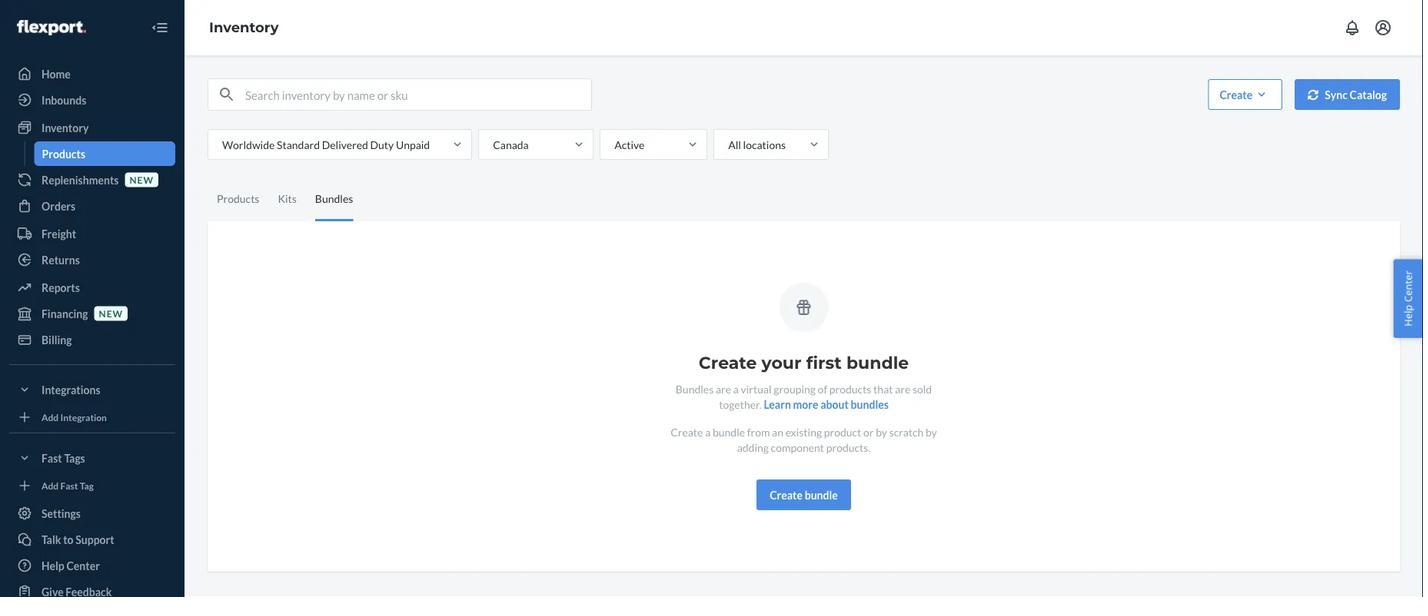 Task type: describe. For each thing, give the bounding box(es) containing it.
help center button
[[1394, 259, 1423, 338]]

more
[[793, 398, 818, 411]]

create button
[[1208, 79, 1283, 110]]

a inside the create a bundle from an existing product or by scratch by adding component products.
[[705, 426, 711, 439]]

bundle inside button
[[805, 489, 838, 502]]

talk to support
[[42, 533, 114, 546]]

create a bundle from an existing product or by scratch by adding component products.
[[671, 426, 937, 454]]

learn
[[764, 398, 791, 411]]

all locations
[[728, 138, 786, 151]]

support
[[76, 533, 114, 546]]

0 vertical spatial products
[[42, 147, 85, 160]]

bundle inside the create a bundle from an existing product or by scratch by adding component products.
[[713, 426, 745, 439]]

settings
[[42, 507, 81, 520]]

worldwide
[[222, 138, 275, 151]]

scratch
[[889, 426, 924, 439]]

bundles for bundles are a virtual grouping of products that are sold together.
[[676, 383, 714, 396]]

create bundle link
[[757, 480, 851, 511]]

bundles
[[851, 398, 889, 411]]

create bundle
[[770, 489, 838, 502]]

locations
[[743, 138, 786, 151]]

learn more about bundles button
[[764, 397, 889, 412]]

that
[[874, 383, 893, 396]]

help inside help center link
[[42, 559, 64, 572]]

0 horizontal spatial help center
[[42, 559, 100, 572]]

billing link
[[9, 328, 175, 352]]

new for replenishments
[[130, 174, 154, 185]]

2 are from the left
[[895, 383, 911, 396]]

a inside bundles are a virtual grouping of products that are sold together.
[[733, 383, 739, 396]]

0 vertical spatial bundle
[[846, 353, 909, 373]]

sync catalog
[[1325, 88, 1387, 101]]

existing
[[786, 426, 822, 439]]

center inside button
[[1401, 271, 1415, 302]]

worldwide standard delivered duty unpaid
[[222, 138, 430, 151]]

create for create your first bundle
[[699, 353, 757, 373]]

add for add fast tag
[[42, 480, 59, 491]]

to
[[63, 533, 73, 546]]

reports link
[[9, 275, 175, 300]]

help inside button
[[1401, 305, 1415, 327]]

an
[[772, 426, 783, 439]]

settings link
[[9, 501, 175, 526]]

help center link
[[9, 554, 175, 578]]

of
[[818, 383, 827, 396]]

sync catalog button
[[1295, 79, 1400, 110]]

home
[[42, 67, 71, 80]]

2 by from the left
[[926, 426, 937, 439]]

sold
[[913, 383, 932, 396]]

duty
[[370, 138, 394, 151]]

1 are from the left
[[716, 383, 731, 396]]

freight link
[[9, 221, 175, 246]]

create your first bundle
[[699, 353, 909, 373]]

delivered
[[322, 138, 368, 151]]

orders
[[42, 200, 76, 213]]

active
[[614, 138, 645, 151]]

add fast tag link
[[9, 477, 175, 495]]

close navigation image
[[151, 18, 169, 37]]

integration
[[60, 412, 107, 423]]

tags
[[64, 452, 85, 465]]

1 vertical spatial inventory
[[42, 121, 89, 134]]

open notifications image
[[1343, 18, 1362, 37]]

talk
[[42, 533, 61, 546]]

Search inventory by name or sku text field
[[245, 79, 591, 110]]

financing
[[42, 307, 88, 320]]

unpaid
[[396, 138, 430, 151]]

from
[[747, 426, 770, 439]]

new for financing
[[99, 308, 123, 319]]

add for add integration
[[42, 412, 59, 423]]

help center inside button
[[1401, 271, 1415, 327]]

create bundle button
[[757, 480, 851, 511]]



Task type: locate. For each thing, give the bounding box(es) containing it.
bundles for bundles
[[315, 192, 353, 205]]

bundles right kits
[[315, 192, 353, 205]]

bundles left virtual
[[676, 383, 714, 396]]

integrations button
[[9, 378, 175, 402]]

0 horizontal spatial new
[[99, 308, 123, 319]]

fast tags
[[42, 452, 85, 465]]

kits
[[278, 192, 297, 205]]

bundle up adding
[[713, 426, 745, 439]]

orders link
[[9, 194, 175, 218]]

create
[[1220, 88, 1253, 101], [699, 353, 757, 373], [671, 426, 703, 439], [770, 489, 803, 502]]

0 vertical spatial fast
[[42, 452, 62, 465]]

center
[[1401, 271, 1415, 302], [66, 559, 100, 572]]

about
[[821, 398, 849, 411]]

1 vertical spatial a
[[705, 426, 711, 439]]

virtual
[[741, 383, 772, 396]]

fast tags button
[[9, 446, 175, 471]]

a up together.
[[733, 383, 739, 396]]

1 horizontal spatial bundles
[[676, 383, 714, 396]]

1 vertical spatial inventory link
[[9, 115, 175, 140]]

or
[[863, 426, 874, 439]]

tag
[[80, 480, 94, 491]]

create for create bundle
[[770, 489, 803, 502]]

freight
[[42, 227, 76, 240]]

a
[[733, 383, 739, 396], [705, 426, 711, 439]]

products
[[42, 147, 85, 160], [217, 192, 259, 205]]

0 horizontal spatial by
[[876, 426, 887, 439]]

flexport logo image
[[17, 20, 86, 35]]

1 add from the top
[[42, 412, 59, 423]]

fast
[[42, 452, 62, 465], [60, 480, 78, 491]]

your
[[762, 353, 801, 373]]

1 horizontal spatial a
[[733, 383, 739, 396]]

add integration link
[[9, 408, 175, 427]]

2 vertical spatial bundle
[[805, 489, 838, 502]]

replenishments
[[42, 173, 119, 186]]

are up together.
[[716, 383, 731, 396]]

products up the 'replenishments'
[[42, 147, 85, 160]]

inbounds link
[[9, 88, 175, 112]]

products link
[[34, 141, 175, 166]]

new down reports link
[[99, 308, 123, 319]]

by right or
[[876, 426, 887, 439]]

by
[[876, 426, 887, 439], [926, 426, 937, 439]]

by right 'scratch'
[[926, 426, 937, 439]]

a left from
[[705, 426, 711, 439]]

0 vertical spatial help center
[[1401, 271, 1415, 327]]

0 horizontal spatial are
[[716, 383, 731, 396]]

learn more about bundles
[[764, 398, 889, 411]]

billing
[[42, 333, 72, 346]]

0 horizontal spatial inventory
[[42, 121, 89, 134]]

standard
[[277, 138, 320, 151]]

1 horizontal spatial center
[[1401, 271, 1415, 302]]

fast inside dropdown button
[[42, 452, 62, 465]]

reports
[[42, 281, 80, 294]]

sync alt image
[[1308, 89, 1319, 100]]

0 horizontal spatial a
[[705, 426, 711, 439]]

0 vertical spatial help
[[1401, 305, 1415, 327]]

integrations
[[42, 383, 100, 396]]

inventory
[[209, 19, 279, 36], [42, 121, 89, 134]]

1 vertical spatial products
[[217, 192, 259, 205]]

1 horizontal spatial by
[[926, 426, 937, 439]]

1 vertical spatial new
[[99, 308, 123, 319]]

talk to support button
[[9, 527, 175, 552]]

are left sold
[[895, 383, 911, 396]]

create for create
[[1220, 88, 1253, 101]]

1 vertical spatial help center
[[42, 559, 100, 572]]

1 horizontal spatial inventory
[[209, 19, 279, 36]]

0 vertical spatial bundles
[[315, 192, 353, 205]]

create inside the create a bundle from an existing product or by scratch by adding component products.
[[671, 426, 703, 439]]

bundles inside bundles are a virtual grouping of products that are sold together.
[[676, 383, 714, 396]]

bundle
[[846, 353, 909, 373], [713, 426, 745, 439], [805, 489, 838, 502]]

0 vertical spatial a
[[733, 383, 739, 396]]

1 horizontal spatial new
[[130, 174, 154, 185]]

add
[[42, 412, 59, 423], [42, 480, 59, 491]]

0 vertical spatial center
[[1401, 271, 1415, 302]]

bundles are a virtual grouping of products that are sold together.
[[676, 383, 932, 411]]

are
[[716, 383, 731, 396], [895, 383, 911, 396]]

bundle up "that"
[[846, 353, 909, 373]]

create for create a bundle from an existing product or by scratch by adding component products.
[[671, 426, 703, 439]]

canada
[[493, 138, 529, 151]]

adding
[[737, 441, 769, 454]]

home link
[[9, 62, 175, 86]]

inbounds
[[42, 93, 86, 106]]

1 by from the left
[[876, 426, 887, 439]]

1 horizontal spatial are
[[895, 383, 911, 396]]

0 horizontal spatial bundle
[[713, 426, 745, 439]]

1 vertical spatial fast
[[60, 480, 78, 491]]

0 horizontal spatial inventory link
[[9, 115, 175, 140]]

0 vertical spatial inventory link
[[209, 19, 279, 36]]

inventory link
[[209, 19, 279, 36], [9, 115, 175, 140]]

returns
[[42, 253, 80, 266]]

0 vertical spatial add
[[42, 412, 59, 423]]

bundles
[[315, 192, 353, 205], [676, 383, 714, 396]]

0 vertical spatial inventory
[[209, 19, 279, 36]]

help center
[[1401, 271, 1415, 327], [42, 559, 100, 572]]

sync
[[1325, 88, 1348, 101]]

1 horizontal spatial help
[[1401, 305, 1415, 327]]

first
[[806, 353, 842, 373]]

product
[[824, 426, 861, 439]]

component
[[771, 441, 824, 454]]

help
[[1401, 305, 1415, 327], [42, 559, 64, 572]]

fast left tag
[[60, 480, 78, 491]]

1 vertical spatial bundles
[[676, 383, 714, 396]]

0 horizontal spatial bundles
[[315, 192, 353, 205]]

0 horizontal spatial center
[[66, 559, 100, 572]]

add integration
[[42, 412, 107, 423]]

products.
[[826, 441, 871, 454]]

2 horizontal spatial bundle
[[846, 353, 909, 373]]

1 vertical spatial center
[[66, 559, 100, 572]]

add left integration
[[42, 412, 59, 423]]

together.
[[719, 398, 762, 411]]

1 horizontal spatial inventory link
[[209, 19, 279, 36]]

products
[[829, 383, 871, 396]]

1 vertical spatial add
[[42, 480, 59, 491]]

fast left tags
[[42, 452, 62, 465]]

returns link
[[9, 248, 175, 272]]

bundle down component
[[805, 489, 838, 502]]

1 vertical spatial bundle
[[713, 426, 745, 439]]

1 vertical spatial help
[[42, 559, 64, 572]]

0 horizontal spatial help
[[42, 559, 64, 572]]

all
[[728, 138, 741, 151]]

1 horizontal spatial products
[[217, 192, 259, 205]]

0 horizontal spatial products
[[42, 147, 85, 160]]

add up the settings
[[42, 480, 59, 491]]

new
[[130, 174, 154, 185], [99, 308, 123, 319]]

new down products link at top left
[[130, 174, 154, 185]]

products left kits
[[217, 192, 259, 205]]

1 horizontal spatial help center
[[1401, 271, 1415, 327]]

0 vertical spatial new
[[130, 174, 154, 185]]

open account menu image
[[1374, 18, 1392, 37]]

add fast tag
[[42, 480, 94, 491]]

2 add from the top
[[42, 480, 59, 491]]

catalog
[[1350, 88, 1387, 101]]

1 horizontal spatial bundle
[[805, 489, 838, 502]]

grouping
[[774, 383, 816, 396]]



Task type: vqa. For each thing, say whether or not it's contained in the screenshot.
Create inbound button
no



